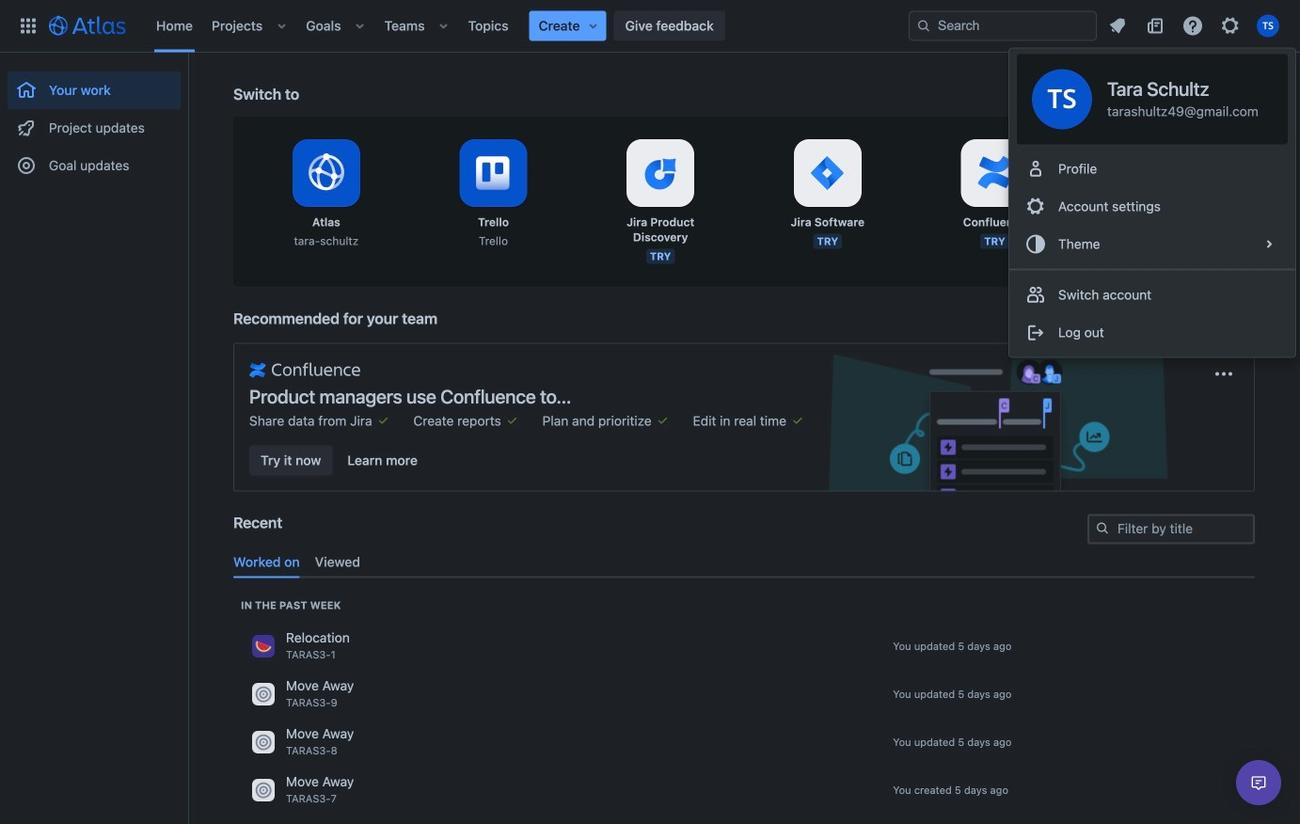 Task type: locate. For each thing, give the bounding box(es) containing it.
your existing atlassian products image
[[376, 413, 391, 428], [656, 413, 671, 428]]

1 vertical spatial townsquare image
[[252, 683, 275, 706]]

search image
[[917, 18, 932, 33]]

open intercom messenger image
[[1248, 772, 1271, 794]]

search image
[[1095, 521, 1111, 536]]

tab list
[[226, 547, 1263, 578]]

confluence image
[[249, 359, 361, 382], [249, 359, 361, 382]]

0 horizontal spatial your existing atlassian products image
[[505, 413, 520, 428]]

cross-flow recommendation banner element
[[233, 309, 1255, 514]]

your existing atlassian products image
[[505, 413, 520, 428], [790, 413, 805, 428]]

1 townsquare image from the top
[[252, 635, 275, 658]]

2 vertical spatial townsquare image
[[252, 731, 275, 754]]

1 horizontal spatial your existing atlassian products image
[[790, 413, 805, 428]]

group
[[8, 53, 181, 190], [1010, 144, 1296, 269], [1010, 269, 1296, 357]]

top element
[[11, 0, 909, 52]]

None search field
[[909, 11, 1097, 41]]

0 vertical spatial townsquare image
[[252, 635, 275, 658]]

1 your existing atlassian products image from the left
[[505, 413, 520, 428]]

1 horizontal spatial your existing atlassian products image
[[656, 413, 671, 428]]

heading
[[241, 598, 341, 613]]

townsquare image
[[252, 635, 275, 658], [252, 683, 275, 706], [252, 731, 275, 754]]

1 your existing atlassian products image from the left
[[376, 413, 391, 428]]

Search field
[[909, 11, 1097, 41]]

help image
[[1182, 15, 1205, 37]]

0 horizontal spatial your existing atlassian products image
[[376, 413, 391, 428]]

Filter by title field
[[1090, 516, 1254, 543]]

banner
[[0, 0, 1301, 53]]

townsquare image
[[252, 779, 275, 802]]

settings image
[[1220, 15, 1242, 37]]



Task type: vqa. For each thing, say whether or not it's contained in the screenshot.
Open Intercom Messenger icon
yes



Task type: describe. For each thing, give the bounding box(es) containing it.
notifications image
[[1107, 15, 1129, 37]]

3 townsquare image from the top
[[252, 731, 275, 754]]

switch to... image
[[17, 15, 40, 37]]

2 townsquare image from the top
[[252, 683, 275, 706]]

2 your existing atlassian products image from the left
[[790, 413, 805, 428]]

2 your existing atlassian products image from the left
[[656, 413, 671, 428]]

account image
[[1257, 15, 1280, 37]]



